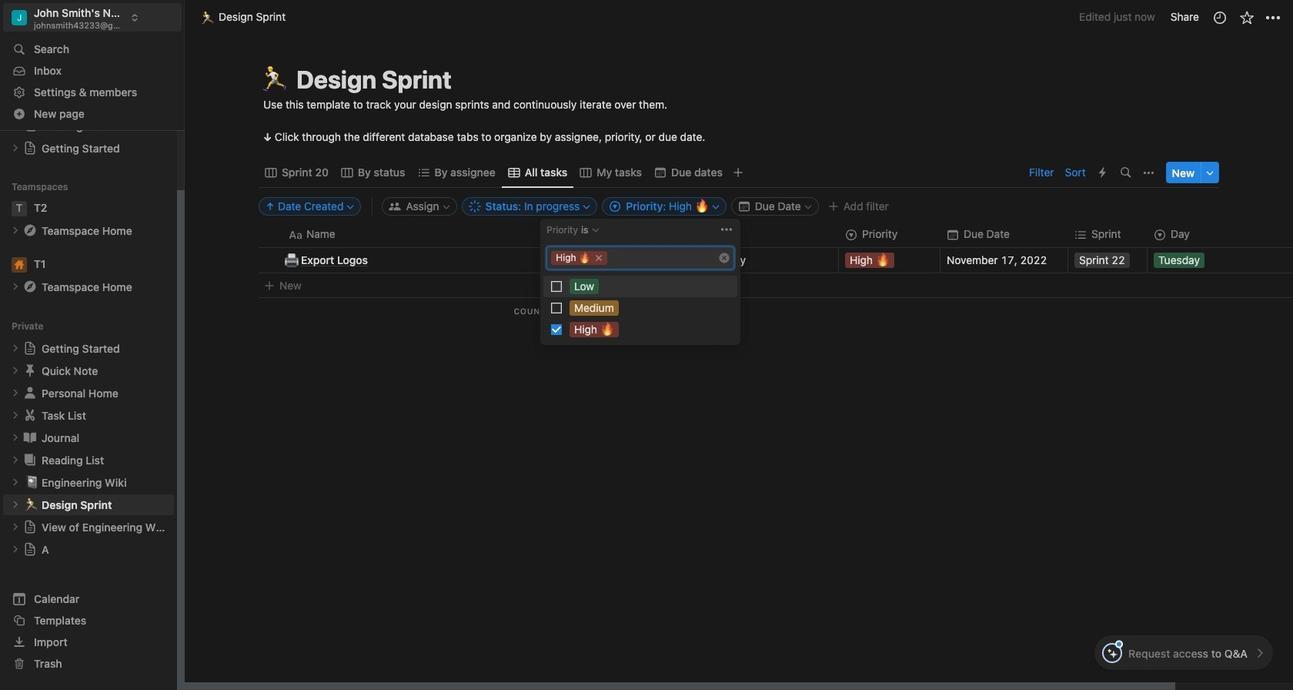Task type: vqa. For each thing, say whether or not it's contained in the screenshot.
FAVORITE image
yes



Task type: describe. For each thing, give the bounding box(es) containing it.
6 open image from the top
[[11, 455, 20, 465]]

2 open image from the top
[[11, 344, 20, 353]]

favorite image
[[1240, 10, 1255, 25]]

4 open image from the top
[[11, 411, 20, 420]]

4 open image from the top
[[11, 500, 20, 509]]

5 open image from the top
[[11, 433, 20, 442]]

t image
[[12, 201, 27, 216]]

4 tab from the left
[[502, 162, 574, 184]]

2 open image from the top
[[11, 282, 20, 291]]

2 horizontal spatial 🔥 image
[[876, 251, 890, 268]]

create and view automations image
[[1100, 167, 1107, 178]]

3 open image from the top
[[11, 366, 20, 375]]

1 open image from the top
[[11, 226, 20, 235]]

🖨 image
[[285, 251, 299, 269]]

📓 image
[[25, 473, 39, 491]]

updates image
[[1213, 10, 1228, 25]]

0 horizontal spatial 🔥 image
[[579, 250, 591, 265]]

🏃 image
[[261, 62, 289, 98]]

5 open image from the top
[[11, 522, 20, 532]]

7 open image from the top
[[11, 478, 20, 487]]



Task type: locate. For each thing, give the bounding box(es) containing it.
1 open image from the top
[[11, 143, 20, 153]]

change page icon image
[[23, 141, 37, 155], [22, 223, 38, 238], [22, 279, 38, 294], [23, 341, 37, 355], [22, 363, 38, 378], [22, 385, 38, 401], [22, 408, 38, 423], [22, 430, 38, 445], [22, 452, 38, 468], [23, 520, 37, 534], [23, 542, 37, 556]]

1 tab from the left
[[259, 162, 335, 184]]

1 vertical spatial 🏃 image
[[25, 495, 39, 513]]

tab list
[[259, 157, 1025, 188]]

open image
[[11, 226, 20, 235], [11, 344, 20, 353], [11, 388, 20, 398], [11, 411, 20, 420], [11, 433, 20, 442], [11, 455, 20, 465], [11, 478, 20, 487]]

5 tab from the left
[[574, 162, 649, 184]]

2 tab from the left
[[335, 162, 412, 184]]

1 horizontal spatial 🔥 image
[[601, 320, 615, 338]]

6 open image from the top
[[11, 545, 20, 554]]

3 tab from the left
[[412, 162, 502, 184]]

0 horizontal spatial 🏃 image
[[25, 495, 39, 513]]

1 horizontal spatial 🏃 image
[[201, 8, 215, 26]]

🔥 image
[[579, 250, 591, 265], [876, 251, 890, 268], [601, 320, 615, 338]]

tab
[[259, 162, 335, 184], [335, 162, 412, 184], [412, 162, 502, 184], [502, 162, 574, 184], [574, 162, 649, 184], [649, 162, 729, 184]]

🏃 image
[[201, 8, 215, 26], [25, 495, 39, 513]]

open image
[[11, 143, 20, 153], [11, 282, 20, 291], [11, 366, 20, 375], [11, 500, 20, 509], [11, 522, 20, 532], [11, 545, 20, 554]]

0 vertical spatial 🏃 image
[[201, 8, 215, 26]]

6 tab from the left
[[649, 162, 729, 184]]

3 open image from the top
[[11, 388, 20, 398]]

None text field
[[611, 251, 715, 265]]



